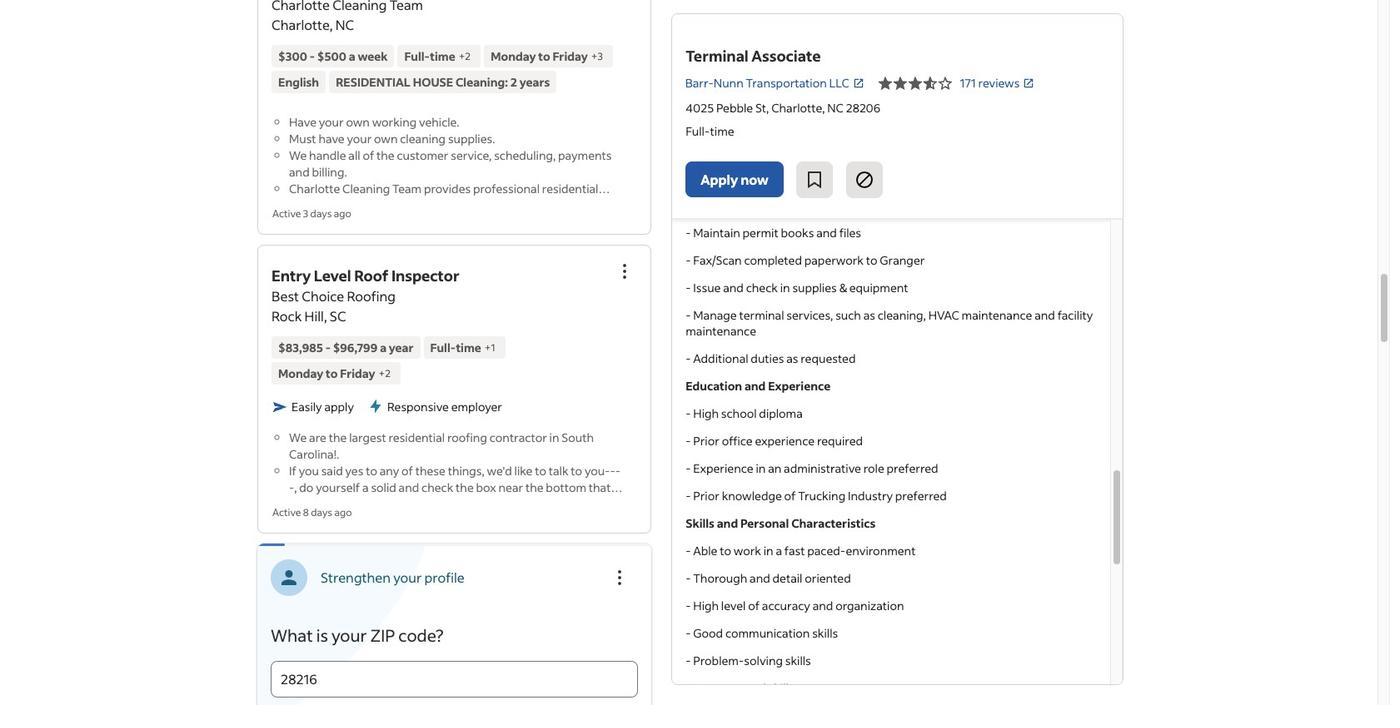 Task type: describe. For each thing, give the bounding box(es) containing it.
2 for +
[[465, 50, 471, 62]]

in right work
[[763, 543, 773, 559]]

able
[[693, 543, 717, 559]]

0 horizontal spatial nc
[[336, 16, 354, 33]]

to right talk
[[571, 463, 583, 479]]

active for easily apply
[[272, 507, 301, 519]]

3 inside "monday to friday + 3"
[[598, 50, 603, 62]]

apply
[[701, 170, 738, 188]]

entry level roof inspector best choice roofing rock hill, sc
[[272, 266, 460, 325]]

0 vertical spatial experience
[[768, 378, 830, 394]]

paced-
[[807, 543, 846, 559]]

such
[[835, 307, 861, 323]]

and right issue
[[723, 280, 744, 296]]

full- for full-time
[[686, 123, 710, 139]]

reviews
[[978, 75, 1020, 91]]

facility
[[1057, 307, 1093, 323]]

diploma
[[759, 406, 803, 421]]

and left files
[[816, 225, 837, 241]]

office
[[722, 433, 753, 449]]

- issue and check in supplies & equipment
[[686, 280, 908, 296]]

residential house cleaning: 2 years
[[336, 74, 550, 90]]

0 vertical spatial own
[[346, 114, 370, 130]]

residential
[[336, 74, 411, 90]]

the inside have your own working vehicle. must have your own cleaning supplies. we handle all of the customer service, scheduling, payments and billing. charlotte cleaning team provides professional residential…
[[377, 147, 395, 163]]

1 vertical spatial 3
[[303, 207, 308, 220]]

1 vertical spatial experience
[[693, 461, 753, 476]]

ago for apply
[[334, 507, 352, 519]]

inspector
[[392, 266, 460, 286]]

barr-nunn transportation llc link
[[686, 74, 865, 92]]

administrative
[[784, 461, 861, 476]]

8
[[303, 507, 309, 519]]

apply now button
[[686, 162, 783, 197]]

profile
[[425, 569, 465, 587]]

near
[[499, 480, 523, 496]]

and inside have your own working vehicle. must have your own cleaning supplies. we handle all of the customer service, scheduling, payments and billing. charlotte cleaning team provides professional residential…
[[289, 164, 310, 180]]

monday to friday + 2
[[278, 366, 391, 382]]

completed
[[744, 252, 802, 268]]

fast
[[784, 543, 805, 559]]

charlotte
[[289, 181, 340, 197]]

strengthen
[[321, 569, 391, 587]]

2 for cleaning:
[[510, 74, 517, 90]]

- for - maintain permit books and files
[[686, 225, 691, 241]]

friday for week
[[553, 48, 588, 64]]

- manage terminal services, such as cleaning, hvac maintenance and facility maintenance
[[686, 307, 1093, 339]]

4025 pebble st, charlotte, nc 28206
[[686, 100, 880, 116]]

1 horizontal spatial check
[[746, 280, 778, 296]]

good
[[693, 626, 723, 641]]

skills
[[686, 516, 714, 531]]

terminal
[[739, 307, 784, 323]]

requested
[[801, 351, 856, 366]]

non job content: strengthen your profile menu actions image
[[610, 568, 630, 588]]

active 3 days ago
[[272, 207, 352, 220]]

strengthen your profile
[[321, 569, 465, 587]]

your up 'have'
[[319, 114, 344, 130]]

full-time + 2
[[404, 48, 471, 64]]

monday for $300 - $500 a week
[[491, 48, 536, 64]]

are
[[309, 430, 327, 446]]

- experience in an administrative role preferred
[[686, 461, 938, 476]]

supplies
[[792, 280, 837, 296]]

your up all
[[347, 131, 372, 147]]

residential…
[[542, 181, 610, 197]]

things,
[[448, 463, 485, 479]]

provides
[[424, 181, 471, 197]]

monday to friday + 3
[[491, 48, 603, 64]]

llc
[[830, 75, 850, 91]]

and left detail
[[750, 571, 770, 586]]

problem-
[[693, 653, 744, 669]]

to up years
[[539, 48, 551, 64]]

entry level roof inspector button
[[272, 266, 460, 286]]

team
[[392, 181, 422, 197]]

0 horizontal spatial as
[[786, 351, 798, 366]]

customer
[[397, 147, 449, 163]]

- good communication skills
[[686, 626, 838, 641]]

billing.
[[312, 164, 347, 180]]

scheduling,
[[494, 147, 556, 163]]

and right skills
[[717, 516, 738, 531]]

a inside we are the largest residential roofing contractor in south carolina!. if you said yes to any of these things, we'd like to talk to you--- -, do yourself a solid and check the box near the bottom that…
[[362, 480, 369, 496]]

to up equipment
[[866, 252, 877, 268]]

- for - good communication skills
[[686, 626, 691, 641]]

- for - problem-solving skills
[[686, 653, 691, 669]]

the right are
[[329, 430, 347, 446]]

industry
[[848, 488, 893, 504]]

and inside we are the largest residential roofing contractor in south carolina!. if you said yes to any of these things, we'd like to talk to you--- -, do yourself a solid and check the box near the bottom that…
[[399, 480, 419, 496]]

- interpersonal skills
[[686, 681, 794, 696]]

like
[[515, 463, 533, 479]]

0 horizontal spatial maintenance
[[686, 323, 756, 339]]

in inside we are the largest residential roofing contractor in south carolina!. if you said yes to any of these things, we'd like to talk to you--- -, do yourself a solid and check the box near the bottom that…
[[550, 430, 560, 446]]

we inside we are the largest residential roofing contractor in south carolina!. if you said yes to any of these things, we'd like to talk to you--- -, do yourself a solid and check the box near the bottom that…
[[289, 430, 307, 446]]

preferred for - prior knowledge of trucking industry preferred
[[895, 488, 947, 504]]

have
[[319, 131, 345, 147]]

that…
[[589, 480, 623, 496]]

apply
[[325, 399, 354, 415]]

171 reviews
[[960, 75, 1020, 91]]

education
[[686, 378, 742, 394]]

have your own working vehicle. must have your own cleaning supplies. we handle all of the customer service, scheduling, payments and billing. charlotte cleaning team provides professional residential…
[[289, 114, 612, 197]]

what
[[271, 625, 313, 647]]

- for - high school diploma
[[686, 406, 691, 421]]

rock
[[272, 307, 302, 325]]

bottom
[[546, 480, 587, 496]]

prior for office
[[693, 433, 719, 449]]

trucking
[[798, 488, 845, 504]]

do
[[299, 480, 314, 496]]

job actions for entry level roof inspector is collapsed image
[[615, 262, 635, 282]]

- for - prior office experience required
[[686, 433, 691, 449]]

box
[[476, 480, 496, 496]]

yes
[[345, 463, 364, 479]]

terminal
[[686, 46, 748, 66]]

we are the largest residential roofing contractor in south carolina!. if you said yes to any of these things, we'd like to talk to you--- -, do yourself a solid and check the box near the bottom that…
[[289, 430, 623, 496]]

maintain
[[693, 225, 740, 241]]

responsive
[[387, 399, 449, 415]]

- additional duties as requested
[[686, 351, 856, 366]]

supplies.
[[448, 131, 495, 147]]

transportation
[[746, 75, 827, 91]]

$83,985 - $96,799 a year
[[278, 340, 414, 356]]

years
[[520, 74, 550, 90]]

in left supplies
[[780, 280, 790, 296]]

$500
[[317, 48, 347, 64]]

+ inside full-time + 1
[[485, 341, 491, 354]]

time for full-time
[[710, 123, 734, 139]]

1 vertical spatial own
[[374, 131, 398, 147]]

What is your ZIP code? field
[[271, 662, 638, 698]]

$83,985
[[278, 340, 323, 356]]

barr-
[[686, 75, 714, 91]]

ago for nc
[[334, 207, 352, 220]]



Task type: locate. For each thing, give the bounding box(es) containing it.
is
[[316, 625, 328, 647]]

0 horizontal spatial check
[[422, 480, 454, 496]]

monday down $83,985
[[278, 366, 324, 382]]

2 inside the full-time + 2
[[465, 50, 471, 62]]

house
[[413, 74, 453, 90]]

of
[[363, 147, 374, 163], [402, 463, 413, 479], [784, 488, 796, 504], [748, 598, 760, 614]]

time up residential house cleaning: 2 years
[[430, 48, 455, 64]]

prior up skills
[[693, 488, 719, 504]]

your right is
[[332, 625, 367, 647]]

preferred right industry
[[895, 488, 947, 504]]

,
[[294, 480, 297, 496]]

1 active from the top
[[272, 207, 301, 220]]

to right yes
[[366, 463, 377, 479]]

experience down office
[[693, 461, 753, 476]]

contractor
[[490, 430, 547, 446]]

0 vertical spatial skills
[[812, 626, 838, 641]]

active left the 8
[[272, 507, 301, 519]]

of right all
[[363, 147, 374, 163]]

services,
[[786, 307, 833, 323]]

0 horizontal spatial 2
[[385, 367, 391, 380]]

1 vertical spatial charlotte,
[[771, 100, 825, 116]]

and left facility in the right of the page
[[1035, 307, 1055, 323]]

progress progress bar
[[257, 544, 651, 547]]

to right like
[[535, 463, 547, 479]]

ago down yourself
[[334, 507, 352, 519]]

2 vertical spatial full-
[[430, 340, 456, 356]]

2 vertical spatial 2
[[385, 367, 391, 380]]

0 horizontal spatial experience
[[693, 461, 753, 476]]

+ inside monday to friday + 2
[[379, 367, 385, 380]]

1 vertical spatial as
[[786, 351, 798, 366]]

high down education
[[693, 406, 719, 421]]

3.6 out of 5 stars image
[[878, 73, 953, 93]]

we left are
[[289, 430, 307, 446]]

0 vertical spatial active
[[272, 207, 301, 220]]

equipment
[[849, 280, 908, 296]]

1 vertical spatial full-
[[686, 123, 710, 139]]

1 vertical spatial check
[[422, 480, 454, 496]]

days for easily
[[311, 507, 332, 519]]

4025
[[686, 100, 714, 116]]

- high school diploma
[[686, 406, 803, 421]]

carolina!.
[[289, 447, 339, 462]]

2 horizontal spatial time
[[710, 123, 734, 139]]

as right the duties
[[786, 351, 798, 366]]

you
[[299, 463, 319, 479]]

0 horizontal spatial monday
[[278, 366, 324, 382]]

roofing
[[447, 430, 487, 446]]

in
[[780, 280, 790, 296], [550, 430, 560, 446], [756, 461, 766, 476], [763, 543, 773, 559]]

skills down - high level of accuracy and organization
[[812, 626, 838, 641]]

- maintain permit books and files
[[686, 225, 861, 241]]

0 vertical spatial check
[[746, 280, 778, 296]]

1 vertical spatial we
[[289, 430, 307, 446]]

to right the able
[[720, 543, 731, 559]]

days down charlotte
[[310, 207, 332, 220]]

1 horizontal spatial own
[[374, 131, 398, 147]]

2 horizontal spatial 2
[[510, 74, 517, 90]]

0 vertical spatial time
[[430, 48, 455, 64]]

a left the solid
[[362, 480, 369, 496]]

1 vertical spatial friday
[[340, 366, 375, 382]]

0 vertical spatial 3
[[598, 50, 603, 62]]

1 vertical spatial skills
[[785, 653, 811, 669]]

$300 - $500 a week
[[278, 48, 388, 64]]

2 vertical spatial time
[[456, 340, 481, 356]]

education and experience
[[686, 378, 830, 394]]

own down working at left
[[374, 131, 398, 147]]

skills for - good communication skills
[[812, 626, 838, 641]]

full- up house
[[404, 48, 430, 64]]

cleaning
[[400, 131, 446, 147]]

0 vertical spatial high
[[693, 406, 719, 421]]

0 vertical spatial we
[[289, 147, 307, 163]]

2 up the cleaning:
[[465, 50, 471, 62]]

$96,799
[[333, 340, 378, 356]]

hill,
[[305, 307, 327, 325]]

ago
[[334, 207, 352, 220], [334, 507, 352, 519]]

school
[[721, 406, 757, 421]]

full-time + 1
[[430, 340, 495, 356]]

knowledge
[[722, 488, 782, 504]]

the down like
[[526, 480, 544, 496]]

time for full-time + 1
[[456, 340, 481, 356]]

1 vertical spatial days
[[311, 507, 332, 519]]

charlotte, down transportation
[[771, 100, 825, 116]]

high left level
[[693, 598, 719, 614]]

of inside we are the largest residential roofing contractor in south carolina!. if you said yes to any of these things, we'd like to talk to you--- -, do yourself a solid and check the box near the bottom that…
[[402, 463, 413, 479]]

skills right "solving"
[[785, 653, 811, 669]]

- for - thorough and detail oriented
[[686, 571, 691, 586]]

1 vertical spatial prior
[[693, 488, 719, 504]]

prior left office
[[693, 433, 719, 449]]

2 active from the top
[[272, 507, 301, 519]]

employer
[[451, 399, 502, 415]]

high for school
[[693, 406, 719, 421]]

easily apply
[[292, 399, 354, 415]]

full- for full-time + 1
[[430, 340, 456, 356]]

- able to work in a fast paced-environment
[[686, 543, 916, 559]]

nc down llc
[[827, 100, 844, 116]]

you-
[[585, 463, 610, 479]]

1 horizontal spatial experience
[[768, 378, 830, 394]]

week
[[358, 48, 388, 64]]

of right level
[[748, 598, 760, 614]]

manage
[[693, 307, 737, 323]]

fax/scan
[[693, 252, 742, 268]]

- for - issue and check in supplies & equipment
[[686, 280, 691, 296]]

monday for $83,985 - $96,799 a year
[[278, 366, 324, 382]]

english
[[278, 74, 319, 90]]

1 horizontal spatial maintenance
[[962, 307, 1032, 323]]

0 horizontal spatial 3
[[303, 207, 308, 220]]

monday up years
[[491, 48, 536, 64]]

as inside - manage terminal services, such as cleaning, hvac maintenance and facility maintenance
[[863, 307, 875, 323]]

1 high from the top
[[693, 406, 719, 421]]

and up charlotte
[[289, 164, 310, 180]]

0 vertical spatial monday
[[491, 48, 536, 64]]

cleaning
[[343, 181, 390, 197]]

and right the solid
[[399, 480, 419, 496]]

days right the 8
[[311, 507, 332, 519]]

your
[[319, 114, 344, 130], [347, 131, 372, 147], [394, 569, 422, 587], [332, 625, 367, 647]]

- for - additional duties as requested
[[686, 351, 691, 366]]

0 horizontal spatial own
[[346, 114, 370, 130]]

in left south
[[550, 430, 560, 446]]

charlotte,
[[272, 16, 333, 33], [771, 100, 825, 116]]

progress image
[[257, 544, 285, 547]]

0 horizontal spatial charlotte,
[[272, 16, 333, 33]]

- high level of accuracy and organization
[[686, 598, 904, 614]]

2 high from the top
[[693, 598, 719, 614]]

level
[[721, 598, 746, 614]]

not interested image
[[855, 170, 875, 190]]

a left "year"
[[380, 340, 387, 356]]

experience
[[768, 378, 830, 394], [693, 461, 753, 476]]

active for charlotte, nc
[[272, 207, 301, 220]]

time for full-time + 2
[[430, 48, 455, 64]]

prior
[[693, 433, 719, 449], [693, 488, 719, 504]]

friday for year
[[340, 366, 375, 382]]

roof
[[354, 266, 389, 286]]

2 inside monday to friday + 2
[[385, 367, 391, 380]]

high for level
[[693, 598, 719, 614]]

responsive employer
[[387, 399, 502, 415]]

2 down "year"
[[385, 367, 391, 380]]

must
[[289, 131, 316, 147]]

thorough
[[693, 571, 747, 586]]

0 horizontal spatial time
[[430, 48, 455, 64]]

active down charlotte
[[272, 207, 301, 220]]

1 vertical spatial monday
[[278, 366, 324, 382]]

1 vertical spatial active
[[272, 507, 301, 519]]

granger
[[880, 252, 925, 268]]

0 vertical spatial preferred
[[887, 461, 938, 476]]

- fax/scan completed paperwork to granger
[[686, 252, 925, 268]]

sc
[[330, 307, 346, 325]]

what is your zip code?
[[271, 625, 444, 647]]

largest
[[349, 430, 386, 446]]

1 horizontal spatial time
[[456, 340, 481, 356]]

prior for knowledge
[[693, 488, 719, 504]]

we down must
[[289, 147, 307, 163]]

and down oriented
[[813, 598, 833, 614]]

0 vertical spatial nc
[[336, 16, 354, 33]]

- for - prior knowledge of trucking industry preferred
[[686, 488, 691, 504]]

2 we from the top
[[289, 430, 307, 446]]

1 vertical spatial high
[[693, 598, 719, 614]]

pebble
[[716, 100, 753, 116]]

-
[[310, 48, 315, 64], [686, 225, 691, 241], [686, 252, 691, 268], [686, 280, 691, 296], [686, 307, 691, 323], [325, 340, 331, 356], [686, 351, 691, 366], [686, 406, 691, 421], [686, 433, 691, 449], [686, 461, 691, 476], [610, 463, 615, 479], [615, 463, 621, 479], [289, 480, 294, 496], [686, 488, 691, 504], [686, 543, 691, 559], [686, 571, 691, 586], [686, 598, 691, 614], [686, 626, 691, 641], [686, 653, 691, 669], [686, 681, 691, 696]]

full- down the 4025
[[686, 123, 710, 139]]

own
[[346, 114, 370, 130], [374, 131, 398, 147]]

2 vertical spatial skills
[[768, 681, 794, 696]]

of up skills and personal characteristics
[[784, 488, 796, 504]]

of inside have your own working vehicle. must have your own cleaning supplies. we handle all of the customer service, scheduling, payments and billing. charlotte cleaning team provides professional residential…
[[363, 147, 374, 163]]

1 horizontal spatial 2
[[465, 50, 471, 62]]

0 vertical spatial 2
[[465, 50, 471, 62]]

terminal associate
[[686, 46, 821, 66]]

+ inside the full-time + 2
[[459, 50, 465, 62]]

as right such
[[863, 307, 875, 323]]

1 vertical spatial time
[[710, 123, 734, 139]]

skills for - problem-solving skills
[[785, 653, 811, 669]]

time down pebble
[[710, 123, 734, 139]]

preferred for - experience in an administrative role preferred
[[887, 461, 938, 476]]

charlotte, up $300 at the top of page
[[272, 16, 333, 33]]

and inside - manage terminal services, such as cleaning, hvac maintenance and facility maintenance
[[1035, 307, 1055, 323]]

$300
[[278, 48, 307, 64]]

a right $500
[[349, 48, 356, 64]]

the right all
[[377, 147, 395, 163]]

permit
[[742, 225, 778, 241]]

work
[[733, 543, 761, 559]]

full- right "year"
[[430, 340, 456, 356]]

1 horizontal spatial as
[[863, 307, 875, 323]]

we inside have your own working vehicle. must have your own cleaning supplies. we handle all of the customer service, scheduling, payments and billing. charlotte cleaning team provides professional residential…
[[289, 147, 307, 163]]

files
[[839, 225, 861, 241]]

0 vertical spatial friday
[[553, 48, 588, 64]]

skills down "solving"
[[768, 681, 794, 696]]

to down $83,985 - $96,799 a year
[[326, 366, 338, 382]]

year
[[389, 340, 414, 356]]

nc up $300 - $500 a week
[[336, 16, 354, 33]]

and up - high school diploma
[[744, 378, 766, 394]]

- inside - manage terminal services, such as cleaning, hvac maintenance and facility maintenance
[[686, 307, 691, 323]]

0 vertical spatial prior
[[693, 433, 719, 449]]

maintenance right hvac
[[962, 307, 1032, 323]]

- for - interpersonal skills
[[686, 681, 691, 696]]

- for - high level of accuracy and organization
[[686, 598, 691, 614]]

check down these
[[422, 480, 454, 496]]

detail
[[772, 571, 802, 586]]

1 vertical spatial 2
[[510, 74, 517, 90]]

- thorough and detail oriented
[[686, 571, 851, 586]]

residential
[[389, 430, 445, 446]]

days for charlotte,
[[310, 207, 332, 220]]

2 prior from the top
[[693, 488, 719, 504]]

preferred right role
[[887, 461, 938, 476]]

1 horizontal spatial friday
[[553, 48, 588, 64]]

0 vertical spatial days
[[310, 207, 332, 220]]

1 prior from the top
[[693, 433, 719, 449]]

time left 1
[[456, 340, 481, 356]]

- for - manage terminal services, such as cleaning, hvac maintenance and facility maintenance
[[686, 307, 691, 323]]

a
[[349, 48, 356, 64], [380, 340, 387, 356], [362, 480, 369, 496], [776, 543, 782, 559]]

own up all
[[346, 114, 370, 130]]

maintenance up additional
[[686, 323, 756, 339]]

experience up diploma
[[768, 378, 830, 394]]

171 reviews link
[[960, 75, 1035, 91]]

charlotte, nc
[[272, 16, 354, 33]]

time
[[430, 48, 455, 64], [710, 123, 734, 139], [456, 340, 481, 356]]

0 vertical spatial as
[[863, 307, 875, 323]]

check up terminal at the top right
[[746, 280, 778, 296]]

+ inside "monday to friday + 3"
[[591, 50, 598, 62]]

check inside we are the largest residential roofing contractor in south carolina!. if you said yes to any of these things, we'd like to talk to you--- -, do yourself a solid and check the box near the bottom that…
[[422, 480, 454, 496]]

handle
[[309, 147, 346, 163]]

0 vertical spatial full-
[[404, 48, 430, 64]]

1 vertical spatial nc
[[827, 100, 844, 116]]

1 horizontal spatial 3
[[598, 50, 603, 62]]

cleaning:
[[456, 74, 508, 90]]

of right any
[[402, 463, 413, 479]]

ago down cleaning
[[334, 207, 352, 220]]

1 horizontal spatial charlotte,
[[771, 100, 825, 116]]

2 left years
[[510, 74, 517, 90]]

a left fast
[[776, 543, 782, 559]]

yourself
[[316, 480, 360, 496]]

1 vertical spatial ago
[[334, 507, 352, 519]]

0 vertical spatial charlotte,
[[272, 16, 333, 33]]

1 vertical spatial preferred
[[895, 488, 947, 504]]

1 horizontal spatial nc
[[827, 100, 844, 116]]

- for - able to work in a fast paced-environment
[[686, 543, 691, 559]]

in left an
[[756, 461, 766, 476]]

active 8 days ago
[[272, 507, 352, 519]]

your left profile
[[394, 569, 422, 587]]

- for - experience in an administrative role preferred
[[686, 461, 691, 476]]

full- for full-time + 2
[[404, 48, 430, 64]]

save this job image
[[805, 170, 825, 190]]

interpersonal
[[693, 681, 766, 696]]

- problem-solving skills
[[686, 653, 811, 669]]

the down things,
[[456, 480, 474, 496]]

choice
[[302, 287, 344, 305]]

1 we from the top
[[289, 147, 307, 163]]

- for - fax/scan completed paperwork to granger
[[686, 252, 691, 268]]

code?
[[399, 625, 444, 647]]

1 horizontal spatial monday
[[491, 48, 536, 64]]

0 horizontal spatial friday
[[340, 366, 375, 382]]

0 vertical spatial ago
[[334, 207, 352, 220]]

communication
[[725, 626, 810, 641]]



Task type: vqa. For each thing, say whether or not it's contained in the screenshot.
job preferences (opens in a new window) image
no



